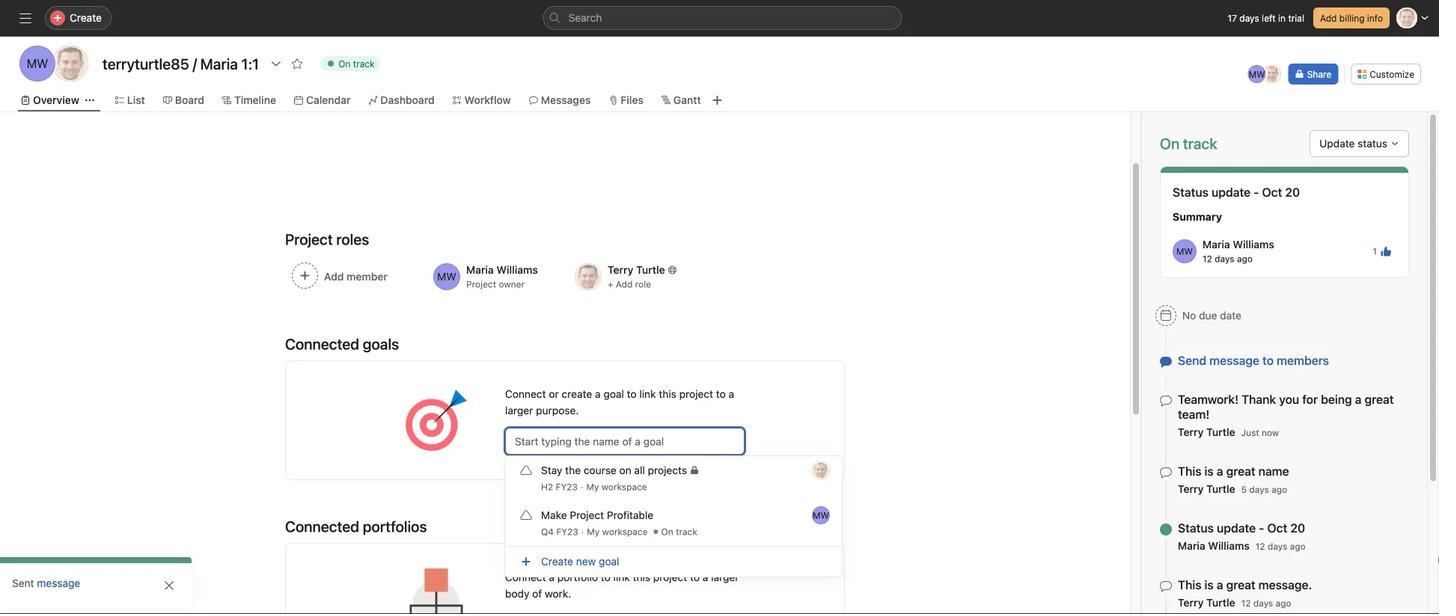 Task type: vqa. For each thing, say whether or not it's contained in the screenshot.
williams in Maria Williams 12 days ago
yes



Task type: locate. For each thing, give the bounding box(es) containing it.
update up summary on the right top
[[1212, 185, 1251, 199]]

1 horizontal spatial this
[[659, 388, 676, 400]]

1 vertical spatial maria
[[1178, 540, 1205, 552]]

2 vertical spatial terry
[[1178, 597, 1204, 609]]

+
[[608, 279, 613, 289]]

1 horizontal spatial 12
[[1241, 598, 1251, 609]]

new
[[576, 556, 596, 568]]

project inside connect a portfolio to link this project to a larger body of work.
[[653, 571, 687, 583]]

gantt link
[[662, 92, 701, 109]]

ago down name
[[1272, 485, 1287, 495]]

is
[[1205, 464, 1214, 479], [1205, 578, 1214, 592]]

12 inside this is a great message. terry turtle 12 days ago
[[1241, 598, 1251, 609]]

0 horizontal spatial link
[[613, 571, 630, 583]]

1 horizontal spatial larger
[[711, 571, 739, 583]]

list link
[[115, 92, 145, 109]]

great inside teamwork! thank you for being a great team! terry turtle just now
[[1365, 393, 1394, 407]]

goal inside list box
[[599, 556, 619, 568]]

info
[[1367, 13, 1383, 23]]

days down summary on the right top
[[1215, 254, 1235, 264]]

is inside this is a great name terry turtle 5 days ago
[[1205, 464, 1214, 479]]

status
[[1358, 137, 1388, 150]]

1 vertical spatial message
[[37, 577, 80, 590]]

1 vertical spatial goal
[[599, 556, 619, 568]]

12 down summary on the right top
[[1203, 254, 1212, 264]]

turtle inside this is a great name terry turtle 5 days ago
[[1206, 483, 1235, 495]]

terry turtle link down team!
[[1178, 426, 1235, 439]]

connect inside connect a portfolio to link this project to a larger body of work.
[[505, 571, 546, 583]]

0 vertical spatial is
[[1205, 464, 1214, 479]]

1 vertical spatial update
[[1217, 521, 1256, 535]]

ago inside status update - oct 20 maria williams 12 days ago
[[1290, 541, 1306, 552]]

0 vertical spatial goal
[[604, 388, 624, 400]]

1 horizontal spatial create
[[541, 556, 573, 568]]

a inside teamwork! thank you for being a great team! terry turtle just now
[[1355, 393, 1362, 407]]

this is a great message. link
[[1178, 578, 1312, 592]]

goal
[[604, 388, 624, 400], [599, 556, 619, 568]]

connect
[[505, 388, 546, 400], [505, 571, 546, 583]]

terry down this is a great message. link
[[1178, 597, 1204, 609]]

this down status update - oct 20 maria williams 12 days ago
[[1178, 578, 1202, 592]]

1 horizontal spatial message
[[1210, 354, 1260, 368]]

12 for update
[[1256, 541, 1265, 552]]

update
[[1212, 185, 1251, 199], [1217, 521, 1256, 535]]

terry turtle link for 12
[[1178, 597, 1235, 609]]

days for name
[[1249, 485, 1269, 495]]

turtle down this is a great message. button
[[1206, 597, 1235, 609]]

project
[[679, 388, 713, 400], [653, 571, 687, 583]]

williams inside status update - oct 20 maria williams 12 days ago
[[1208, 540, 1250, 552]]

1 vertical spatial -
[[1259, 521, 1264, 535]]

update for oct
[[1217, 521, 1256, 535]]

create
[[70, 12, 102, 24], [541, 556, 573, 568]]

1 vertical spatial williams
[[1208, 540, 1250, 552]]

mw
[[27, 57, 48, 71], [1249, 69, 1265, 79], [1176, 246, 1193, 257]]

days inside status update - oct 20 maria williams 12 days ago
[[1268, 541, 1288, 552]]

create inside popup button
[[70, 12, 102, 24]]

1 vertical spatial project
[[653, 571, 687, 583]]

add left billing
[[1320, 13, 1337, 23]]

-
[[1254, 185, 1259, 199], [1259, 521, 1264, 535]]

0 vertical spatial maria
[[1203, 238, 1230, 251]]

teamwork! thank you for being a great team! button
[[1178, 392, 1409, 422]]

1 vertical spatial this
[[633, 571, 650, 583]]

0 vertical spatial message
[[1210, 354, 1260, 368]]

0 vertical spatial larger
[[505, 404, 533, 416]]

terry turtle link down this is a great message. link
[[1178, 597, 1235, 609]]

days right 5 at the bottom right of page
[[1249, 485, 1269, 495]]

days
[[1240, 13, 1259, 23], [1215, 254, 1235, 264], [1249, 485, 1269, 495], [1268, 541, 1288, 552], [1253, 598, 1273, 609]]

12 inside status update - oct 20 maria williams 12 days ago
[[1256, 541, 1265, 552]]

1 vertical spatial link
[[613, 571, 630, 583]]

1 vertical spatial 12
[[1256, 541, 1265, 552]]

maria
[[1203, 238, 1230, 251], [1178, 540, 1205, 552]]

12
[[1203, 254, 1212, 264], [1256, 541, 1265, 552], [1241, 598, 1251, 609]]

status update - oct 20
[[1173, 185, 1300, 199]]

timeline link
[[222, 92, 276, 109]]

link right portfolio
[[613, 571, 630, 583]]

1 horizontal spatial add
[[1320, 13, 1337, 23]]

this inside this is a great message. terry turtle 12 days ago
[[1178, 578, 1202, 592]]

1 vertical spatial turtle
[[1206, 483, 1235, 495]]

days down this is a great message. button
[[1253, 598, 1273, 609]]

maria down status update - oct 20 button
[[1178, 540, 1205, 552]]

1 this from the top
[[1178, 464, 1202, 479]]

days for 20
[[1268, 541, 1288, 552]]

create button
[[45, 6, 111, 30]]

terry down this is a great name link
[[1178, 483, 1204, 495]]

turtle down this is a great name link
[[1206, 483, 1235, 495]]

- for oct 20
[[1254, 185, 1259, 199]]

mw up overview link
[[27, 57, 48, 71]]

3 terry from the top
[[1178, 597, 1204, 609]]

great inside this is a great name terry turtle 5 days ago
[[1226, 464, 1256, 479]]

12 down this is a great message. button
[[1241, 598, 1251, 609]]

williams down status update - oct 20
[[1233, 238, 1274, 251]]

0 vertical spatial update
[[1212, 185, 1251, 199]]

message
[[1210, 354, 1260, 368], [37, 577, 80, 590]]

12 inside the maria williams 12 days ago
[[1203, 254, 1212, 264]]

this inside this is a great name terry turtle 5 days ago
[[1178, 464, 1202, 479]]

create inside list box
[[541, 556, 573, 568]]

days down the "oct"
[[1268, 541, 1288, 552]]

- inside latest status update element
[[1254, 185, 1259, 199]]

2 vertical spatial 12
[[1241, 598, 1251, 609]]

on track
[[1160, 135, 1217, 152]]

2 turtle from the top
[[1206, 483, 1235, 495]]

days inside this is a great message. terry turtle 12 days ago
[[1253, 598, 1273, 609]]

0 vertical spatial this
[[1178, 464, 1202, 479]]

this down team!
[[1178, 464, 1202, 479]]

2 is from the top
[[1205, 578, 1214, 592]]

no
[[1182, 309, 1196, 322]]

0 horizontal spatial 12
[[1203, 254, 1212, 264]]

update for oct 20
[[1212, 185, 1251, 199]]

1 vertical spatial terry
[[1178, 483, 1204, 495]]

ago for message.
[[1276, 598, 1291, 609]]

ago inside the maria williams 12 days ago
[[1237, 254, 1253, 264]]

send message to members button
[[1178, 354, 1329, 368]]

larger inside the connect or create a goal to link this project to a larger purpose.
[[505, 404, 533, 416]]

2 terry from the top
[[1178, 483, 1204, 495]]

days inside this is a great name terry turtle 5 days ago
[[1249, 485, 1269, 495]]

2 vertical spatial terry turtle link
[[1178, 597, 1235, 609]]

1 vertical spatial create
[[541, 556, 573, 568]]

terry for this is a great message.
[[1178, 597, 1204, 609]]

list
[[127, 94, 145, 106]]

connect a portfolio to link this project to a larger body of work.
[[505, 571, 739, 600]]

link up start typing the name of a goal text field
[[639, 388, 656, 400]]

12 down status update - oct 20 button
[[1256, 541, 1265, 552]]

turtle left the just at the bottom of page
[[1206, 426, 1235, 439]]

3 turtle from the top
[[1206, 597, 1235, 609]]

1 connect from the top
[[505, 388, 546, 400]]

ago for name
[[1272, 485, 1287, 495]]

create for create
[[70, 12, 102, 24]]

2 this from the top
[[1178, 578, 1202, 592]]

sent
[[12, 577, 34, 590]]

0 horizontal spatial larger
[[505, 404, 533, 416]]

great right being
[[1365, 393, 1394, 407]]

update inside status update - oct 20 maria williams 12 days ago
[[1217, 521, 1256, 535]]

calendar
[[306, 94, 351, 106]]

left
[[1262, 13, 1276, 23]]

turtle for name
[[1206, 483, 1235, 495]]

oct
[[1267, 521, 1288, 535]]

- inside status update - oct 20 maria williams 12 days ago
[[1259, 521, 1264, 535]]

turtle inside this is a great message. terry turtle 12 days ago
[[1206, 597, 1235, 609]]

great left 'message.' on the bottom of page
[[1226, 578, 1256, 592]]

work.
[[545, 587, 571, 600]]

add right +
[[616, 279, 633, 289]]

tt up overview
[[63, 57, 78, 71]]

ago inside this is a great name terry turtle 5 days ago
[[1272, 485, 1287, 495]]

is inside this is a great message. terry turtle 12 days ago
[[1205, 578, 1214, 592]]

1 vertical spatial is
[[1205, 578, 1214, 592]]

create up portfolio
[[541, 556, 573, 568]]

project
[[466, 279, 496, 289]]

0 horizontal spatial message
[[37, 577, 80, 590]]

tab actions image
[[85, 96, 94, 105]]

great up 5 at the bottom right of page
[[1226, 464, 1256, 479]]

1 turtle from the top
[[1206, 426, 1235, 439]]

turtle
[[1206, 426, 1235, 439], [1206, 483, 1235, 495], [1206, 597, 1235, 609]]

1 vertical spatial status
[[1178, 521, 1214, 535]]

1 horizontal spatial link
[[639, 388, 656, 400]]

tt left share button
[[1266, 69, 1278, 79]]

owner
[[499, 279, 525, 289]]

0 vertical spatial connect
[[505, 388, 546, 400]]

0 vertical spatial maria williams link
[[1203, 238, 1274, 251]]

0 vertical spatial great
[[1365, 393, 1394, 407]]

17 days left in trial
[[1228, 13, 1304, 23]]

terry turtle
[[608, 263, 665, 276]]

terry inside this is a great message. terry turtle 12 days ago
[[1178, 597, 1204, 609]]

mw left share button
[[1249, 69, 1265, 79]]

goal right create
[[604, 388, 624, 400]]

message for sent
[[37, 577, 80, 590]]

williams down status update - oct 20 button
[[1208, 540, 1250, 552]]

terry for this is a great name
[[1178, 483, 1204, 495]]

0 vertical spatial terry
[[1178, 426, 1204, 439]]

terry inside this is a great name terry turtle 5 days ago
[[1178, 483, 1204, 495]]

2 horizontal spatial 12
[[1256, 541, 1265, 552]]

status
[[1173, 185, 1209, 199], [1178, 521, 1214, 535]]

1 vertical spatial great
[[1226, 464, 1256, 479]]

a inside this is a great message. terry turtle 12 days ago
[[1217, 578, 1223, 592]]

create for create new goal
[[541, 556, 573, 568]]

1 vertical spatial larger
[[711, 571, 739, 583]]

ago up the date
[[1237, 254, 1253, 264]]

goal right new
[[599, 556, 619, 568]]

1 vertical spatial add
[[616, 279, 633, 289]]

maria williams link down status update - oct 20 button
[[1178, 540, 1250, 552]]

this right portfolio
[[633, 571, 650, 583]]

terry turtle link down this is a great name link
[[1178, 483, 1235, 495]]

2 vertical spatial turtle
[[1206, 597, 1235, 609]]

for
[[1302, 393, 1318, 407]]

0 vertical spatial turtle
[[1206, 426, 1235, 439]]

teamwork! thank you for being a great team! terry turtle just now
[[1178, 393, 1394, 439]]

ago down 'message.' on the bottom of page
[[1276, 598, 1291, 609]]

0 vertical spatial project
[[679, 388, 713, 400]]

0 vertical spatial terry turtle link
[[1178, 426, 1235, 439]]

0 vertical spatial create
[[70, 12, 102, 24]]

maria williams link inside latest status update element
[[1203, 238, 1274, 251]]

2 terry turtle link from the top
[[1178, 483, 1235, 495]]

terry down team!
[[1178, 426, 1204, 439]]

- left the "oct"
[[1259, 521, 1264, 535]]

connect inside the connect or create a goal to link this project to a larger purpose.
[[505, 388, 546, 400]]

maria williams link down summary on the right top
[[1203, 238, 1274, 251]]

maria williams
[[466, 263, 538, 276]]

status up summary on the right top
[[1173, 185, 1209, 199]]

message right sent
[[37, 577, 80, 590]]

1 terry turtle link from the top
[[1178, 426, 1235, 439]]

williams inside the maria williams 12 days ago
[[1233, 238, 1274, 251]]

on track button
[[314, 53, 387, 74]]

a inside this is a great name terry turtle 5 days ago
[[1217, 464, 1223, 479]]

0 vertical spatial 12
[[1203, 254, 1212, 264]]

0 horizontal spatial create
[[70, 12, 102, 24]]

0 vertical spatial add
[[1320, 13, 1337, 23]]

create right expand sidebar image
[[70, 12, 102, 24]]

1 horizontal spatial mw
[[1176, 246, 1193, 257]]

you
[[1279, 393, 1299, 407]]

mw down summary on the right top
[[1176, 246, 1193, 257]]

1 is from the top
[[1205, 464, 1214, 479]]

connect up "body"
[[505, 571, 546, 583]]

- for oct
[[1259, 521, 1264, 535]]

1 vertical spatial this
[[1178, 578, 1202, 592]]

great inside this is a great message. terry turtle 12 days ago
[[1226, 578, 1256, 592]]

0 vertical spatial link
[[639, 388, 656, 400]]

0 horizontal spatial mw
[[27, 57, 48, 71]]

update down 5 at the bottom right of page
[[1217, 521, 1256, 535]]

update status
[[1320, 137, 1388, 150]]

maria down summary on the right top
[[1203, 238, 1230, 251]]

no due date button
[[1149, 302, 1248, 329]]

0 vertical spatial this
[[659, 388, 676, 400]]

1 vertical spatial terry turtle link
[[1178, 483, 1235, 495]]

- left oct 20
[[1254, 185, 1259, 199]]

purpose.
[[536, 404, 579, 416]]

0 vertical spatial status
[[1173, 185, 1209, 199]]

being
[[1321, 393, 1352, 407]]

0 horizontal spatial this
[[633, 571, 650, 583]]

message right send
[[1210, 354, 1260, 368]]

link
[[639, 388, 656, 400], [613, 571, 630, 583]]

workflow
[[464, 94, 511, 106]]

1 terry from the top
[[1178, 426, 1204, 439]]

ago down 20
[[1290, 541, 1306, 552]]

ago for 20
[[1290, 541, 1306, 552]]

board
[[175, 94, 204, 106]]

12 for is
[[1241, 598, 1251, 609]]

this up start typing the name of a goal text field
[[659, 388, 676, 400]]

terry turtle link
[[1178, 426, 1235, 439], [1178, 483, 1235, 495], [1178, 597, 1235, 609]]

terry turtle link for 5
[[1178, 483, 1235, 495]]

connect left or
[[505, 388, 546, 400]]

calendar link
[[294, 92, 351, 109]]

this is a great name button
[[1178, 464, 1289, 479]]

1 vertical spatial connect
[[505, 571, 546, 583]]

3 terry turtle link from the top
[[1178, 597, 1235, 609]]

create new goal list box
[[505, 457, 842, 577]]

status inside status update - oct 20 maria williams 12 days ago
[[1178, 521, 1214, 535]]

0 vertical spatial -
[[1254, 185, 1259, 199]]

None text field
[[99, 50, 263, 77]]

status inside latest status update element
[[1173, 185, 1209, 199]]

date
[[1220, 309, 1242, 322]]

this inside connect a portfolio to link this project to a larger body of work.
[[633, 571, 650, 583]]

this for this is a great name
[[1178, 464, 1202, 479]]

0 vertical spatial williams
[[1233, 238, 1274, 251]]

this
[[659, 388, 676, 400], [633, 571, 650, 583]]

document
[[276, 96, 854, 171]]

a
[[595, 388, 601, 400], [729, 388, 734, 400], [1355, 393, 1362, 407], [1217, 464, 1223, 479], [549, 571, 555, 583], [703, 571, 708, 583], [1217, 578, 1223, 592]]

status down this is a great name terry turtle 5 days ago
[[1178, 521, 1214, 535]]

ago inside this is a great message. terry turtle 12 days ago
[[1276, 598, 1291, 609]]

2 connect from the top
[[505, 571, 546, 583]]

board link
[[163, 92, 204, 109]]

2 vertical spatial great
[[1226, 578, 1256, 592]]



Task type: describe. For each thing, give the bounding box(es) containing it.
teamwork!
[[1178, 393, 1239, 407]]

status for status update - oct 20
[[1173, 185, 1209, 199]]

connect for larger
[[505, 388, 546, 400]]

oct 20
[[1262, 185, 1300, 199]]

add billing info
[[1320, 13, 1383, 23]]

add member
[[324, 270, 388, 283]]

summary
[[1173, 211, 1222, 223]]

overview link
[[21, 92, 79, 109]]

project inside the connect or create a goal to link this project to a larger purpose.
[[679, 388, 713, 400]]

or
[[549, 388, 559, 400]]

share button
[[1289, 64, 1338, 85]]

status update - oct 20 maria williams 12 days ago
[[1178, 521, 1306, 552]]

track
[[353, 58, 375, 69]]

maria inside status update - oct 20 maria williams 12 days ago
[[1178, 540, 1205, 552]]

connected goals
[[285, 335, 399, 352]]

messages
[[541, 94, 591, 106]]

this inside the connect or create a goal to link this project to a larger purpose.
[[659, 388, 676, 400]]

days for message.
[[1253, 598, 1273, 609]]

connect for of
[[505, 571, 546, 583]]

days right 17
[[1240, 13, 1259, 23]]

days inside the maria williams 12 days ago
[[1215, 254, 1235, 264]]

2 horizontal spatial mw
[[1249, 69, 1265, 79]]

20
[[1291, 521, 1305, 535]]

share
[[1307, 69, 1332, 79]]

portfolio
[[557, 571, 598, 583]]

dashboard link
[[369, 92, 435, 109]]

search button
[[543, 6, 902, 30]]

this is a great message. button
[[1178, 578, 1312, 593]]

maria williams 12 days ago
[[1203, 238, 1274, 264]]

on
[[338, 58, 351, 69]]

search
[[568, 12, 602, 24]]

connected portfolios
[[285, 518, 427, 535]]

billing
[[1339, 13, 1365, 23]]

customize
[[1370, 69, 1414, 79]]

on track
[[338, 58, 375, 69]]

add tab image
[[711, 94, 723, 106]]

customize button
[[1351, 64, 1421, 85]]

close image
[[163, 580, 175, 592]]

Start typing the name of a goal text field
[[505, 428, 745, 455]]

latest status update element
[[1160, 166, 1409, 278]]

messages link
[[529, 92, 591, 109]]

this is a great name terry turtle 5 days ago
[[1178, 464, 1289, 495]]

timeline
[[234, 94, 276, 106]]

send message to members
[[1178, 354, 1329, 368]]

1 horizontal spatial tt
[[1266, 69, 1278, 79]]

link inside connect a portfolio to link this project to a larger body of work.
[[613, 571, 630, 583]]

message.
[[1259, 578, 1312, 592]]

link inside the connect or create a goal to link this project to a larger purpose.
[[639, 388, 656, 400]]

this is a great message. terry turtle 12 days ago
[[1178, 578, 1312, 609]]

goal inside the connect or create a goal to link this project to a larger purpose.
[[604, 388, 624, 400]]

of
[[532, 587, 542, 600]]

role
[[635, 279, 651, 289]]

thank
[[1242, 393, 1276, 407]]

status for status update - oct 20 maria williams 12 days ago
[[1178, 521, 1214, 535]]

turtle inside teamwork! thank you for being a great team! terry turtle just now
[[1206, 426, 1235, 439]]

is for this is a great name
[[1205, 464, 1214, 479]]

message link
[[37, 577, 80, 590]]

update status button
[[1310, 130, 1409, 157]]

status update - oct 20 button
[[1178, 521, 1306, 536]]

1 button
[[1368, 241, 1397, 262]]

5
[[1241, 485, 1247, 495]]

mw inside latest status update element
[[1176, 246, 1193, 257]]

connect or create a goal to link this project to a larger purpose.
[[505, 388, 734, 416]]

due
[[1199, 309, 1217, 322]]

terry turtle link for team!
[[1178, 426, 1235, 439]]

update
[[1320, 137, 1355, 150]]

maria williams project owner
[[466, 263, 538, 289]]

great for name
[[1226, 464, 1256, 479]]

send
[[1178, 354, 1207, 368]]

sent message
[[12, 577, 80, 590]]

+ add role
[[608, 279, 651, 289]]

members
[[1277, 354, 1329, 368]]

body
[[505, 587, 529, 600]]

expand sidebar image
[[19, 12, 31, 24]]

teamwork! thank you for being a great team! link
[[1178, 393, 1394, 422]]

terry inside teamwork! thank you for being a great team! terry turtle just now
[[1178, 426, 1204, 439]]

larger inside connect a portfolio to link this project to a larger body of work.
[[711, 571, 739, 583]]

just
[[1241, 428, 1259, 438]]

17
[[1228, 13, 1237, 23]]

message for send
[[1210, 354, 1260, 368]]

now
[[1262, 428, 1279, 438]]

add inside button
[[1320, 13, 1337, 23]]

in
[[1278, 13, 1286, 23]]

create new goal
[[541, 556, 619, 568]]

this is a great name link
[[1178, 464, 1289, 479]]

project roles
[[285, 230, 369, 248]]

files
[[621, 94, 644, 106]]

turtle for message.
[[1206, 597, 1235, 609]]

is for this is a great message.
[[1205, 578, 1214, 592]]

show options image
[[270, 58, 282, 70]]

trial
[[1288, 13, 1304, 23]]

no due date
[[1182, 309, 1242, 322]]

search list box
[[543, 6, 902, 30]]

gantt
[[673, 94, 701, 106]]

1
[[1373, 246, 1377, 257]]

add billing info button
[[1313, 7, 1390, 28]]

files link
[[609, 92, 644, 109]]

this for this is a great message.
[[1178, 578, 1202, 592]]

add to starred image
[[291, 58, 303, 70]]

create
[[562, 388, 592, 400]]

private goal image
[[690, 466, 699, 475]]

0 horizontal spatial add
[[616, 279, 633, 289]]

team!
[[1178, 408, 1210, 422]]

0 horizontal spatial tt
[[63, 57, 78, 71]]

great for message.
[[1226, 578, 1256, 592]]

add member button
[[285, 256, 421, 297]]

1 vertical spatial maria williams link
[[1178, 540, 1250, 552]]

workflow link
[[452, 92, 511, 109]]

maria inside the maria williams 12 days ago
[[1203, 238, 1230, 251]]



